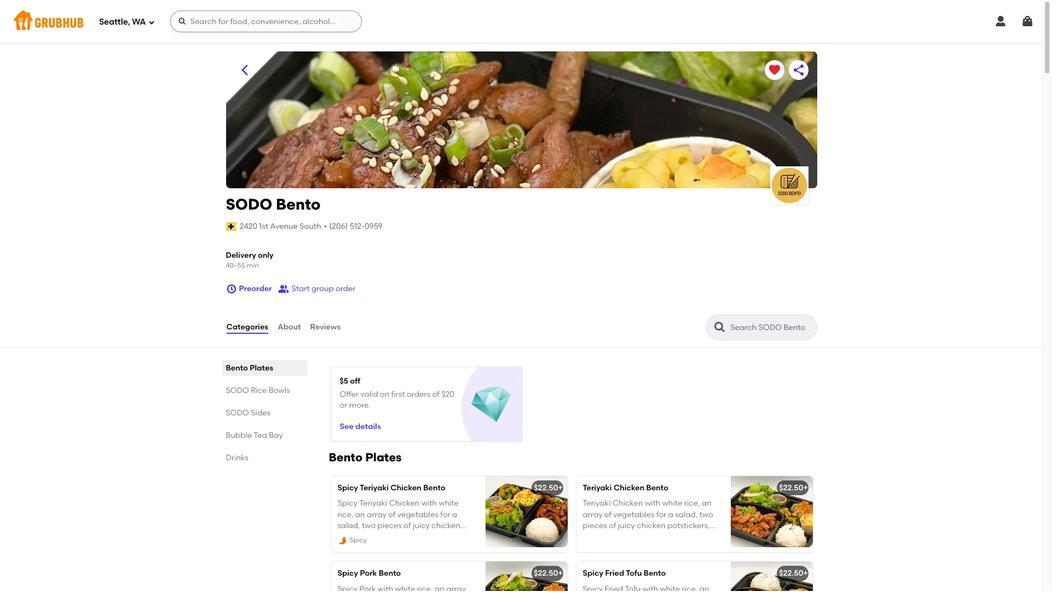 Task type: locate. For each thing, give the bounding box(es) containing it.
main navigation navigation
[[0, 0, 1043, 43]]

1 vertical spatial plates
[[365, 451, 402, 464]]

(206)
[[329, 222, 348, 231]]

spicy fried tofu bento
[[583, 569, 666, 578]]

teriyaki chicken bento image
[[731, 476, 813, 547]]

caret left icon image
[[238, 64, 251, 77]]

spicy image
[[338, 536, 347, 546]]

0 horizontal spatial chicken
[[391, 483, 422, 493]]

•
[[324, 222, 327, 231]]

2 chicken from the left
[[614, 483, 645, 493]]

3 sodo from the top
[[226, 408, 249, 418]]

• (206) 512-0959
[[324, 222, 383, 231]]

0 horizontal spatial plates
[[250, 364, 273, 373]]

bento plates up sodo rice bowls
[[226, 364, 273, 373]]

0 vertical spatial bento plates
[[226, 364, 273, 373]]

1 horizontal spatial plates
[[365, 451, 402, 464]]

sodo for sodo bento
[[226, 195, 272, 214]]

delivery
[[226, 251, 256, 260]]

spicy
[[338, 483, 358, 493], [350, 537, 367, 544], [338, 569, 358, 578], [583, 569, 603, 578]]

spicy up spicy icon
[[338, 483, 358, 493]]

1 horizontal spatial svg image
[[994, 15, 1007, 28]]

1 horizontal spatial teriyaki
[[583, 483, 612, 493]]

2 vertical spatial sodo
[[226, 408, 249, 418]]

svg image
[[178, 17, 186, 26], [148, 19, 155, 25]]

bay
[[269, 431, 283, 440]]

40–55
[[226, 261, 245, 269]]

0 vertical spatial plates
[[250, 364, 273, 373]]

2420 1st avenue south button
[[239, 220, 322, 233]]

reviews button
[[310, 308, 341, 347]]

$22.50
[[534, 483, 558, 493], [779, 483, 803, 493], [534, 569, 558, 578], [779, 569, 803, 578]]

2 sodo from the top
[[226, 386, 249, 395]]

1 horizontal spatial chicken
[[614, 483, 645, 493]]

categories button
[[226, 308, 269, 347]]

plates
[[250, 364, 273, 373], [365, 451, 402, 464]]

svg image
[[994, 15, 1007, 28], [1021, 15, 1034, 28], [226, 284, 237, 295]]

spicy for spicy
[[350, 537, 367, 544]]

1 horizontal spatial bento plates
[[329, 451, 402, 464]]

spicy pork bento
[[338, 569, 401, 578]]

teriyaki
[[360, 483, 389, 493], [583, 483, 612, 493]]

2 horizontal spatial svg image
[[1021, 15, 1034, 28]]

about button
[[277, 308, 301, 347]]

subscription pass image
[[226, 222, 237, 231]]

0 horizontal spatial teriyaki
[[360, 483, 389, 493]]

share icon image
[[792, 64, 805, 77]]

offer
[[340, 390, 359, 399]]

$22.50 for teriyaki chicken bento
[[779, 483, 803, 493]]

bubble tea bay
[[226, 431, 283, 440]]

chicken
[[391, 483, 422, 493], [614, 483, 645, 493]]

0 horizontal spatial svg image
[[148, 19, 155, 25]]

order
[[336, 284, 356, 293]]

wa
[[132, 17, 146, 27]]

$22.50 for spicy fried tofu bento
[[779, 569, 803, 578]]

1st
[[259, 222, 268, 231]]

0 horizontal spatial svg image
[[226, 284, 237, 295]]

min
[[247, 261, 259, 269]]

bento plates
[[226, 364, 273, 373], [329, 451, 402, 464]]

512-
[[350, 222, 365, 231]]

plates up spicy teriyaki chicken bento
[[365, 451, 402, 464]]

Search SODO Bento search field
[[730, 322, 813, 333]]

$22.50 +
[[534, 483, 563, 493], [779, 483, 808, 493], [534, 569, 563, 578], [779, 569, 808, 578]]

avenue
[[270, 222, 298, 231]]

1 vertical spatial sodo
[[226, 386, 249, 395]]

2 teriyaki from the left
[[583, 483, 612, 493]]

on
[[380, 390, 389, 399]]

seattle,
[[99, 17, 130, 27]]

south
[[300, 222, 321, 231]]

preorder button
[[226, 279, 272, 299]]

spicy fried tofu bento image
[[731, 562, 813, 591]]

bento inside tab
[[226, 364, 248, 373]]

tofu
[[626, 569, 642, 578]]

sodo up the 2420 at the left top
[[226, 195, 272, 214]]

sodo
[[226, 195, 272, 214], [226, 386, 249, 395], [226, 408, 249, 418]]

sodo left rice
[[226, 386, 249, 395]]

reviews
[[310, 322, 341, 332]]

spicy right spicy icon
[[350, 537, 367, 544]]

bento plates down see details button
[[329, 451, 402, 464]]

bowls
[[269, 386, 290, 395]]

sodo up bubble
[[226, 408, 249, 418]]

bento plates tab
[[226, 362, 303, 374]]

+ for spicy fried tofu bento
[[803, 569, 808, 578]]

sodo for sodo sides
[[226, 408, 249, 418]]

bento
[[276, 195, 321, 214], [226, 364, 248, 373], [329, 451, 363, 464], [423, 483, 445, 493], [646, 483, 669, 493], [379, 569, 401, 578], [644, 569, 666, 578]]

plates up sodo rice bowls tab
[[250, 364, 273, 373]]

valid
[[360, 390, 378, 399]]

group
[[312, 284, 334, 293]]

sides
[[251, 408, 271, 418]]

0959
[[365, 222, 383, 231]]

+
[[558, 483, 563, 493], [803, 483, 808, 493], [558, 569, 563, 578], [803, 569, 808, 578]]

$22.50 for spicy pork bento
[[534, 569, 558, 578]]

spicy left pork
[[338, 569, 358, 578]]

start
[[292, 284, 310, 293]]

1 sodo from the top
[[226, 195, 272, 214]]

2420 1st avenue south
[[240, 222, 321, 231]]

bubble
[[226, 431, 252, 440]]

bubble tea bay tab
[[226, 430, 303, 441]]

$22.50 + for spicy fried tofu bento
[[779, 569, 808, 578]]

categories
[[226, 322, 268, 332]]

0 vertical spatial sodo
[[226, 195, 272, 214]]

0 horizontal spatial bento plates
[[226, 364, 273, 373]]

saved restaurant image
[[768, 64, 781, 77]]

$22.50 + for spicy pork bento
[[534, 569, 563, 578]]

more.
[[349, 401, 371, 410]]

sodo bento logo image
[[770, 166, 808, 205]]

svg image inside preorder button
[[226, 284, 237, 295]]

teriyaki chicken bento
[[583, 483, 669, 493]]

spicy left fried
[[583, 569, 603, 578]]



Task type: vqa. For each thing, say whether or not it's contained in the screenshot.
top sliced
no



Task type: describe. For each thing, give the bounding box(es) containing it.
Search for food, convenience, alcohol... search field
[[170, 10, 362, 32]]

of
[[432, 390, 440, 399]]

seattle, wa
[[99, 17, 146, 27]]

sodo rice bowls tab
[[226, 385, 303, 396]]

drinks
[[226, 453, 248, 463]]

2420
[[240, 222, 257, 231]]

$5 off offer valid on first orders of $20 or more.
[[340, 377, 454, 410]]

1 chicken from the left
[[391, 483, 422, 493]]

bento plates inside tab
[[226, 364, 273, 373]]

spicy for spicy pork bento
[[338, 569, 358, 578]]

tea
[[254, 431, 267, 440]]

delivery only 40–55 min
[[226, 251, 274, 269]]

(206) 512-0959 button
[[329, 221, 383, 232]]

1 vertical spatial bento plates
[[329, 451, 402, 464]]

sodo bento
[[226, 195, 321, 214]]

saved restaurant button
[[765, 60, 784, 80]]

sodo sides
[[226, 408, 271, 418]]

$20
[[442, 390, 454, 399]]

search icon image
[[713, 321, 726, 334]]

see details
[[340, 422, 381, 432]]

first
[[391, 390, 405, 399]]

rice
[[251, 386, 267, 395]]

$5
[[340, 377, 348, 386]]

spicy teriyaki chicken bento
[[338, 483, 445, 493]]

+ for spicy pork bento
[[558, 569, 563, 578]]

plates inside tab
[[250, 364, 273, 373]]

off
[[350, 377, 360, 386]]

spicy teriyaki chicken bento image
[[485, 476, 567, 547]]

start group order
[[292, 284, 356, 293]]

or
[[340, 401, 347, 410]]

pork
[[360, 569, 377, 578]]

promo image
[[471, 385, 511, 425]]

start group order button
[[278, 279, 356, 299]]

orders
[[407, 390, 431, 399]]

sodo rice bowls
[[226, 386, 290, 395]]

only
[[258, 251, 274, 260]]

see
[[340, 422, 354, 432]]

1 teriyaki from the left
[[360, 483, 389, 493]]

sodo sides tab
[[226, 407, 303, 419]]

1 horizontal spatial svg image
[[178, 17, 186, 26]]

drinks tab
[[226, 452, 303, 464]]

spicy for spicy teriyaki chicken bento
[[338, 483, 358, 493]]

preorder
[[239, 284, 272, 293]]

about
[[278, 322, 301, 332]]

spicy for spicy fried tofu bento
[[583, 569, 603, 578]]

+ for teriyaki chicken bento
[[803, 483, 808, 493]]

$22.50 + for teriyaki chicken bento
[[779, 483, 808, 493]]

see details button
[[340, 418, 381, 437]]

spicy pork bento image
[[485, 562, 567, 591]]

fried
[[605, 569, 624, 578]]

details
[[355, 422, 381, 432]]

people icon image
[[278, 284, 289, 295]]

sodo for sodo rice bowls
[[226, 386, 249, 395]]



